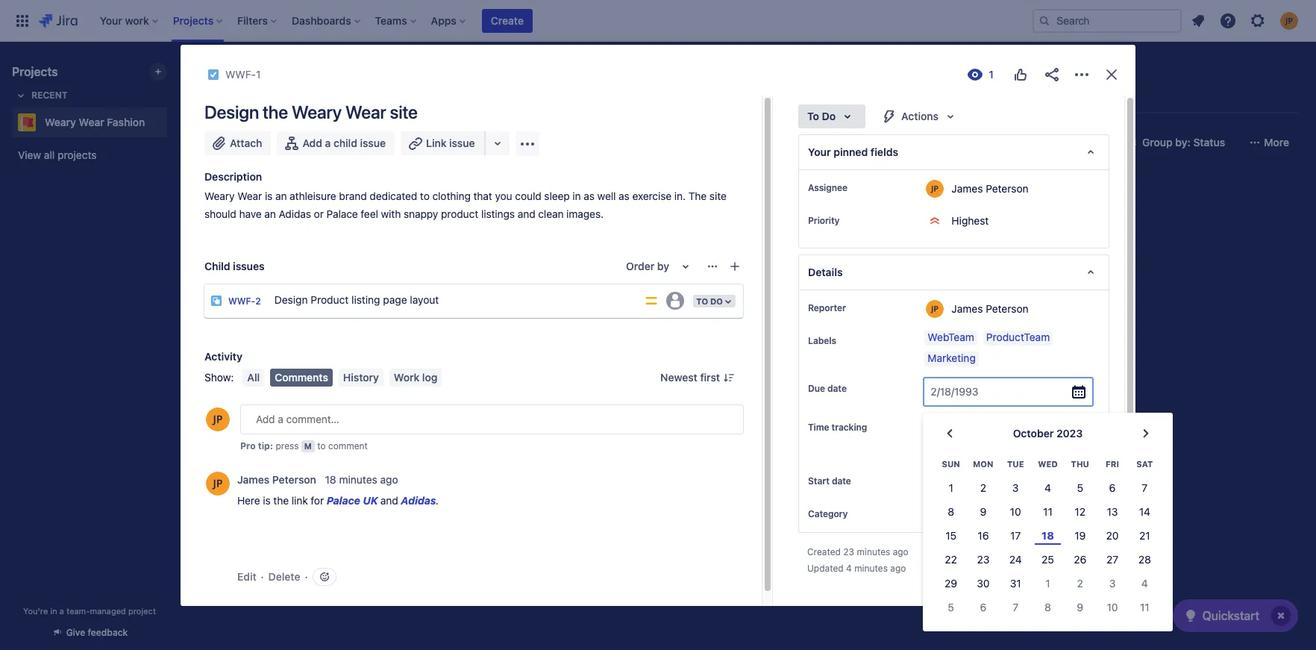Task type: describe. For each thing, give the bounding box(es) containing it.
3 for 3 'button' to the right
[[1110, 577, 1116, 590]]

1 vertical spatial minutes
[[857, 547, 891, 558]]

0 horizontal spatial 3 button
[[1000, 476, 1032, 500]]

Add a comment… field
[[240, 405, 744, 434]]

no
[[925, 423, 939, 436]]

0 horizontal spatial 2 button
[[968, 476, 1000, 500]]

priority: medium image
[[644, 293, 659, 308]]

0 vertical spatial 4 button
[[1032, 476, 1065, 500]]

7 for top 7 button
[[1142, 482, 1148, 494]]

2 vertical spatial ago
[[891, 563, 906, 574]]

list
[[312, 93, 330, 106]]

wwf- for top "wwf-1" link
[[225, 68, 256, 81]]

weary down athleisure
[[265, 223, 296, 236]]

20
[[1107, 529, 1119, 542]]

you're in a team-managed project
[[23, 606, 156, 616]]

issue inside button
[[449, 137, 475, 149]]

is inside description weary wear is an athleisure brand dedicated to clothing that you could sleep in as well as exercise in. the site should have an adidas or palace feel with snappy product listings and clean images.
[[265, 190, 273, 202]]

design product listing page layout
[[274, 294, 439, 306]]

details
[[808, 266, 843, 278]]

1 horizontal spatial 4 button
[[1129, 572, 1161, 596]]

by
[[658, 260, 670, 272]]

1 horizontal spatial 9 button
[[1065, 596, 1097, 620]]

1 none from the top
[[925, 475, 951, 488]]

12
[[1075, 506, 1086, 518]]

1 vertical spatial is
[[263, 494, 271, 507]]

tracking
[[832, 422, 868, 433]]

task image
[[211, 299, 222, 311]]

Search board text field
[[199, 132, 312, 153]]

actions image
[[1073, 66, 1091, 84]]

clean
[[538, 208, 564, 220]]

dismiss quickstart image
[[1270, 604, 1294, 628]]

view all projects link
[[12, 142, 167, 169]]

23 button
[[968, 548, 1000, 572]]

0 vertical spatial wwf-1 link
[[225, 66, 261, 84]]

2 vertical spatial minutes
[[855, 563, 888, 574]]

1 vertical spatial 8
[[1045, 601, 1052, 614]]

7 for the bottom 7 button
[[1013, 601, 1019, 614]]

0 vertical spatial to
[[808, 110, 820, 122]]

1 horizontal spatial 10 button
[[1097, 596, 1129, 620]]

1 horizontal spatial 3 button
[[1097, 572, 1129, 596]]

weary up board
[[227, 61, 278, 82]]

james for details
[[952, 302, 983, 315]]

2 vertical spatial 2
[[1078, 577, 1084, 590]]

1 horizontal spatial 10
[[1107, 601, 1119, 614]]

task image
[[208, 69, 219, 81]]

description
[[205, 170, 262, 183]]

9 for the 9 button to the top
[[981, 506, 987, 518]]

1 up have
[[253, 184, 258, 196]]

1 vertical spatial adidas
[[401, 494, 436, 507]]

profile image of james peterson image
[[206, 408, 230, 431]]

wear up "list"
[[282, 61, 323, 82]]

james peterson for your pinned fields
[[952, 182, 1029, 194]]

listings
[[481, 208, 515, 220]]

have
[[239, 208, 262, 220]]

4 for 4 button to the right
[[1142, 577, 1149, 590]]

no time logged
[[925, 423, 999, 436]]

page
[[383, 294, 407, 306]]

1 vertical spatial to
[[317, 440, 326, 452]]

2 vertical spatial james peterson
[[237, 474, 316, 486]]

collapse recent projects image
[[12, 87, 30, 105]]

wear up james peterson image
[[346, 102, 386, 122]]

0 horizontal spatial weary wear fashion
[[45, 116, 145, 128]]

0 horizontal spatial 10
[[1010, 506, 1022, 518]]

projects
[[12, 65, 58, 78]]

0 horizontal spatial 8 button
[[935, 500, 968, 524]]

child
[[205, 260, 230, 272]]

james peterson for details
[[952, 302, 1029, 315]]

1 vertical spatial create
[[222, 364, 255, 377]]

29 button
[[935, 572, 968, 596]]

1 horizontal spatial 5 button
[[1065, 476, 1097, 500]]

24 button
[[1000, 548, 1032, 572]]

due date pin to top image
[[850, 383, 862, 395]]

summary link
[[197, 87, 250, 113]]

athleisure
[[290, 190, 336, 202]]

well
[[598, 190, 616, 202]]

m
[[304, 441, 312, 451]]

3 for the leftmost 3 'button'
[[1013, 482, 1019, 494]]

october 2023 grid
[[935, 452, 1161, 620]]

newest
[[661, 371, 698, 384]]

feel
[[361, 208, 378, 220]]

productteam
[[987, 331, 1050, 343]]

31
[[1010, 577, 1022, 590]]

highest
[[952, 214, 989, 227]]

28
[[1139, 553, 1152, 566]]

product
[[441, 208, 479, 220]]

17 button
[[1000, 524, 1032, 548]]

tip:
[[258, 440, 273, 452]]

here is the link for palace uk and adidas .
[[237, 494, 439, 507]]

0 horizontal spatial 5
[[948, 601, 955, 614]]

0 vertical spatial to do button
[[799, 105, 866, 128]]

1 down 25 button
[[1046, 577, 1051, 590]]

wwf- right issue type: sub-task icon
[[228, 296, 256, 307]]

project settings link
[[757, 87, 841, 113]]

issue inside 'button'
[[360, 137, 386, 149]]

14
[[1140, 506, 1151, 518]]

give feedback
[[66, 627, 128, 638]]

the
[[689, 190, 707, 202]]

peterson for details
[[986, 302, 1029, 315]]

row containing 5
[[935, 596, 1161, 620]]

site inside description weary wear is an athleisure brand dedicated to clothing that you could sleep in as well as exercise in. the site should have an adidas or palace feel with snappy product listings and clean images.
[[710, 190, 727, 202]]

webteam link
[[925, 331, 978, 346]]

weary down recent
[[45, 116, 76, 128]]

27 button
[[1097, 548, 1129, 572]]

1 vertical spatial wwf-1 link
[[228, 298, 260, 311]]

2 vertical spatial james
[[237, 474, 270, 486]]

1 horizontal spatial fashion
[[327, 61, 389, 82]]

1 vertical spatial 11 button
[[1129, 596, 1161, 620]]

0 horizontal spatial 10 button
[[1000, 500, 1032, 524]]

0 vertical spatial an
[[275, 190, 287, 202]]

mon
[[974, 459, 994, 469]]

work
[[394, 371, 420, 384]]

2 vertical spatial peterson
[[272, 474, 316, 486]]

2 vertical spatial design
[[274, 294, 308, 306]]

peterson for your pinned fields
[[986, 182, 1029, 194]]

1 vertical spatial 8 button
[[1032, 596, 1065, 620]]

do inside to do 1
[[234, 185, 247, 195]]

previous month, september 2023 image
[[941, 425, 959, 443]]

timeline
[[410, 93, 452, 106]]

1 vertical spatial an
[[265, 208, 276, 220]]

wed
[[1039, 459, 1058, 469]]

edit
[[237, 570, 257, 583]]

james for your pinned fields
[[952, 182, 983, 194]]

add a child issue button
[[277, 131, 395, 155]]

0 vertical spatial minutes
[[339, 474, 378, 486]]

create button inside the primary element
[[482, 9, 533, 32]]

copy link to issue image
[[258, 68, 270, 80]]

log
[[422, 371, 438, 384]]

0 vertical spatial design
[[205, 102, 259, 122]]

1 right task image
[[256, 68, 261, 81]]

28 button
[[1129, 548, 1161, 572]]

4 inside 'created 23 minutes ago updated 4 minutes ago'
[[847, 563, 852, 574]]

1 vertical spatial 1 button
[[1032, 572, 1065, 596]]

check image
[[1182, 607, 1200, 625]]

weary inside description weary wear is an athleisure brand dedicated to clothing that you could sleep in as well as exercise in. the site should have an adidas or palace feel with snappy product listings and clean images.
[[205, 190, 235, 202]]

share image
[[1044, 66, 1061, 84]]

add app image
[[518, 135, 536, 153]]

issue actions image
[[707, 260, 719, 272]]

1 vertical spatial the
[[247, 223, 262, 236]]

to do 1
[[220, 184, 258, 196]]

2 horizontal spatial do
[[822, 110, 836, 122]]

history
[[343, 371, 379, 384]]

create banner
[[0, 0, 1317, 42]]

0 vertical spatial the
[[263, 102, 288, 122]]

0 vertical spatial ago
[[380, 474, 398, 486]]

1 vertical spatial ago
[[893, 547, 909, 558]]

1 horizontal spatial 11
[[1141, 601, 1150, 614]]

2 vertical spatial the
[[274, 494, 289, 507]]

1 horizontal spatial 6
[[1110, 482, 1116, 494]]

25 button
[[1032, 548, 1065, 572]]

newest first button
[[652, 369, 744, 387]]

activity
[[205, 350, 243, 363]]

1 as from the left
[[584, 190, 595, 202]]

1 vertical spatial to do button
[[692, 293, 738, 309]]

first
[[701, 371, 720, 384]]

uk
[[363, 494, 378, 507]]

palace inside description weary wear is an athleisure brand dedicated to clothing that you could sleep in as well as exercise in. the site should have an adidas or palace feel with snappy product listings and clean images.
[[327, 208, 358, 220]]

26
[[1074, 553, 1087, 566]]

1 vertical spatial wwf-1
[[228, 299, 260, 310]]

2023
[[1057, 427, 1083, 440]]

should
[[205, 208, 237, 220]]

19 button
[[1065, 524, 1097, 548]]

list link
[[309, 87, 333, 113]]

child
[[334, 137, 358, 149]]

link web pages and more image
[[489, 134, 507, 152]]

14 button
[[1129, 500, 1161, 524]]

row containing 8
[[935, 500, 1161, 524]]

1 horizontal spatial site
[[390, 102, 418, 122]]

listing
[[352, 294, 380, 306]]

order
[[626, 260, 655, 272]]

0 vertical spatial 11 button
[[1032, 500, 1065, 524]]

link
[[292, 494, 308, 507]]

row containing 15
[[935, 524, 1161, 548]]

layout
[[410, 294, 439, 306]]

your pinned fields element
[[799, 134, 1110, 170]]

date for due date
[[828, 383, 847, 394]]

that
[[474, 190, 493, 202]]

view all projects
[[18, 149, 97, 161]]

with
[[381, 208, 401, 220]]

images.
[[567, 208, 604, 220]]

1 vertical spatial create button
[[198, 358, 399, 384]]

timeline link
[[407, 87, 455, 113]]

tab list containing board
[[188, 87, 1308, 113]]

0 vertical spatial 7 button
[[1129, 476, 1161, 500]]

1 vertical spatial 5 button
[[935, 596, 968, 620]]

2 vertical spatial do
[[711, 296, 723, 306]]

1 0 from the left
[[494, 184, 501, 196]]

0 vertical spatial weary wear fashion
[[227, 61, 389, 82]]

calendar link
[[345, 87, 395, 113]]

snappy
[[404, 208, 438, 220]]

row containing sun
[[935, 452, 1161, 476]]

1 vertical spatial design the weary wear site
[[211, 223, 343, 236]]

1 down sun
[[949, 482, 954, 494]]

4 for top 4 button
[[1045, 482, 1052, 494]]

history button
[[339, 369, 384, 387]]

issues
[[233, 260, 265, 272]]

1 vertical spatial 7 button
[[1000, 596, 1032, 620]]

1 vertical spatial and
[[381, 494, 398, 507]]

issue type: sub-task image
[[211, 295, 222, 307]]

2 vertical spatial to
[[697, 296, 708, 306]]

0 horizontal spatial in
[[50, 606, 57, 616]]

1 horizontal spatial 5
[[1078, 482, 1084, 494]]

menu bar inside design the weary wear site dialog
[[240, 369, 445, 387]]

james peterson image
[[367, 296, 385, 314]]

reporter pin to top image
[[849, 302, 861, 314]]

dedicated
[[370, 190, 417, 202]]

clothing
[[433, 190, 471, 202]]

give
[[66, 627, 85, 638]]

1 vertical spatial fashion
[[107, 116, 145, 128]]

vote options: no one has voted for this issue yet. image
[[1012, 66, 1030, 84]]



Task type: vqa. For each thing, say whether or not it's contained in the screenshot.


Task type: locate. For each thing, give the bounding box(es) containing it.
weary wear fashion up view all projects link
[[45, 116, 145, 128]]

0 horizontal spatial to
[[220, 185, 232, 195]]

1 vertical spatial peterson
[[986, 302, 1029, 315]]

wwf-1 right task icon
[[228, 299, 260, 310]]

logged
[[966, 423, 999, 436]]

0 vertical spatial 9
[[981, 506, 987, 518]]

newest first image
[[723, 372, 735, 384]]

wwf-1 inside design the weary wear site dialog
[[225, 68, 261, 81]]

2 vertical spatial 4
[[1142, 577, 1149, 590]]

wwf-1
[[225, 68, 261, 81], [228, 299, 260, 310]]

pro
[[240, 440, 256, 452]]

1 horizontal spatial 8
[[1045, 601, 1052, 614]]

adidas inside description weary wear is an athleisure brand dedicated to clothing that you could sleep in as well as exercise in. the site should have an adidas or palace feel with snappy product listings and clean images.
[[279, 208, 311, 220]]

in
[[431, 185, 440, 195]]

and down could
[[518, 208, 536, 220]]

0 vertical spatial palace
[[327, 208, 358, 220]]

wear inside description weary wear is an athleisure brand dedicated to clothing that you could sleep in as well as exercise in. the site should have an adidas or palace feel with snappy product listings and clean images.
[[238, 190, 262, 202]]

4 down 28 'button'
[[1142, 577, 1149, 590]]

to down settings
[[808, 110, 820, 122]]

the left link in the left bottom of the page
[[274, 494, 289, 507]]

17
[[1011, 529, 1021, 542]]

none up 15 on the bottom
[[925, 508, 951, 521]]

wwf- left copy link to issue icon at the left top
[[225, 68, 256, 81]]

1 horizontal spatial weary wear fashion
[[227, 61, 389, 82]]

0 vertical spatial 2
[[256, 296, 261, 307]]

22 button
[[935, 548, 968, 572]]

view
[[18, 149, 41, 161]]

design the weary wear site dialog
[[181, 45, 1173, 632]]

to left the in at the left top of page
[[420, 190, 430, 202]]

actions
[[902, 110, 939, 122]]

design up attach button
[[205, 102, 259, 122]]

0 horizontal spatial 3
[[1013, 482, 1019, 494]]

site up add people "icon"
[[390, 102, 418, 122]]

4 button down the wed
[[1032, 476, 1065, 500]]

0 vertical spatial do
[[822, 110, 836, 122]]

1 vertical spatial to do
[[697, 296, 723, 306]]

31 button
[[1000, 572, 1032, 596]]

16 button
[[968, 524, 1000, 548]]

menu bar
[[240, 369, 445, 387]]

0 vertical spatial 4
[[1045, 482, 1052, 494]]

7 down 31 button
[[1013, 601, 1019, 614]]

0 vertical spatial 7
[[1142, 482, 1148, 494]]

do down issue actions image
[[711, 296, 723, 306]]

2 none from the top
[[925, 508, 951, 521]]

2 as from the left
[[619, 190, 630, 202]]

1 horizontal spatial 6 button
[[1097, 476, 1129, 500]]

wear
[[282, 61, 323, 82], [346, 102, 386, 122], [79, 116, 104, 128], [238, 190, 262, 202], [298, 223, 323, 236]]

work log
[[394, 371, 438, 384]]

highest image
[[351, 299, 363, 311]]

do down settings
[[822, 110, 836, 122]]

0 vertical spatial date
[[828, 383, 847, 394]]

4 row from the top
[[935, 524, 1161, 548]]

18 for 18 minutes ago
[[325, 474, 336, 486]]

details element
[[799, 255, 1110, 290]]

0 vertical spatial 6 button
[[1097, 476, 1129, 500]]

to do button up your on the right top
[[799, 105, 866, 128]]

to do button down issue actions image
[[692, 293, 738, 309]]

menu bar containing all
[[240, 369, 445, 387]]

site right the
[[710, 190, 727, 202]]

to down the description
[[220, 185, 232, 195]]

attach
[[230, 137, 262, 149]]

wwf- right task icon
[[228, 299, 256, 310]]

2 row from the top
[[935, 476, 1161, 500]]

an right have
[[265, 208, 276, 220]]

ago left copy link to comment image
[[380, 474, 398, 486]]

22
[[945, 553, 958, 566]]

james peterson up productteam
[[952, 302, 1029, 315]]

minutes up "palace uk" link
[[339, 474, 378, 486]]

7 button up "14"
[[1129, 476, 1161, 500]]

2 0 from the left
[[671, 184, 678, 196]]

design the weary wear site inside dialog
[[205, 102, 418, 122]]

category
[[808, 509, 848, 520]]

create column image
[[835, 178, 853, 196]]

peterson up link in the left bottom of the page
[[272, 474, 316, 486]]

0 vertical spatial fashion
[[327, 61, 389, 82]]

1 down issues
[[256, 299, 260, 310]]

0 vertical spatial 1 button
[[935, 476, 968, 500]]

feedback
[[88, 627, 128, 638]]

1 vertical spatial james
[[952, 302, 983, 315]]

design the weary wear site up add
[[205, 102, 418, 122]]

date right 'start'
[[832, 476, 852, 487]]

james peterson image
[[351, 131, 375, 155]]

5
[[1078, 482, 1084, 494], [948, 601, 955, 614]]

design product listing page layout link
[[269, 286, 638, 316]]

2
[[256, 296, 261, 307], [981, 482, 987, 494], [1078, 577, 1084, 590]]

2 button
[[968, 476, 1000, 500], [1065, 572, 1097, 596]]

in up images. on the left top of page
[[573, 190, 581, 202]]

wear up view all projects link
[[79, 116, 104, 128]]

10
[[1010, 506, 1022, 518], [1107, 601, 1119, 614]]

4 button
[[1032, 476, 1065, 500], [1129, 572, 1161, 596]]

to do right unassigned image
[[697, 296, 723, 306]]

30
[[977, 577, 990, 590]]

issue right child
[[360, 137, 386, 149]]

1 vertical spatial 3 button
[[1097, 572, 1129, 596]]

1 horizontal spatial 3
[[1110, 577, 1116, 590]]

create
[[491, 14, 524, 26], [222, 364, 255, 377]]

10 up 17
[[1010, 506, 1022, 518]]

5 button
[[1065, 476, 1097, 500], [935, 596, 968, 620]]

3 down 27 button
[[1110, 577, 1116, 590]]

24
[[1010, 553, 1022, 566]]

23 inside 'created 23 minutes ago updated 4 minutes ago'
[[844, 547, 855, 558]]

1 horizontal spatial to do
[[808, 110, 836, 122]]

and inside description weary wear is an athleisure brand dedicated to clothing that you could sleep in as well as exercise in. the site should have an adidas or palace feel with snappy product listings and clean images.
[[518, 208, 536, 220]]

1 vertical spatial palace
[[327, 494, 360, 507]]

1 issue from the left
[[360, 137, 386, 149]]

could
[[515, 190, 542, 202]]

all
[[247, 371, 260, 384]]

0 horizontal spatial fashion
[[107, 116, 145, 128]]

2 button down mon
[[968, 476, 1000, 500]]

18 button
[[1032, 524, 1065, 548]]

1 row from the top
[[935, 452, 1161, 476]]

to inside description weary wear is an athleisure brand dedicated to clothing that you could sleep in as well as exercise in. the site should have an adidas or palace feel with snappy product listings and clean images.
[[420, 190, 430, 202]]

do
[[822, 110, 836, 122], [234, 185, 247, 195], [711, 296, 723, 306]]

1 horizontal spatial 1 button
[[1032, 572, 1065, 596]]

0 horizontal spatial 23
[[844, 547, 855, 558]]

comments button
[[270, 369, 333, 387]]

project
[[760, 93, 795, 106]]

1 horizontal spatial adidas
[[401, 494, 436, 507]]

your pinned fields
[[808, 146, 899, 158]]

james up webteam
[[952, 302, 983, 315]]

0 vertical spatial 5
[[1078, 482, 1084, 494]]

1 horizontal spatial 8 button
[[1032, 596, 1065, 620]]

productteam link
[[984, 331, 1053, 346]]

0 vertical spatial 10
[[1010, 506, 1022, 518]]

time tracking pin to top image
[[871, 422, 882, 434]]

as right well
[[619, 190, 630, 202]]

2 down issues
[[256, 296, 261, 307]]

6 button down 30
[[968, 596, 1000, 620]]

wear up have
[[238, 190, 262, 202]]

weary wear fashion up "list"
[[227, 61, 389, 82]]

date left due date pin to top image
[[828, 383, 847, 394]]

16
[[978, 529, 989, 542]]

site down brand at top
[[326, 223, 343, 236]]

23 down 16 button
[[977, 553, 990, 566]]

do down the description
[[234, 185, 247, 195]]

wwf-
[[225, 68, 256, 81], [228, 296, 256, 307], [228, 299, 256, 310]]

Search field
[[1033, 9, 1182, 32]]

7 row from the top
[[935, 596, 1161, 620]]

0 horizontal spatial 6 button
[[968, 596, 1000, 620]]

1 vertical spatial 6
[[981, 601, 987, 614]]

comment
[[328, 440, 368, 452]]

calendar
[[348, 93, 392, 106]]

10 button
[[1000, 500, 1032, 524], [1097, 596, 1129, 620]]

adidas left or
[[279, 208, 311, 220]]

team-
[[67, 606, 90, 616]]

4 down the wed
[[1045, 482, 1052, 494]]

palace down brand at top
[[327, 208, 358, 220]]

0 vertical spatial 8
[[948, 506, 955, 518]]

0 horizontal spatial 1 button
[[935, 476, 968, 500]]

ago left the 22
[[893, 547, 909, 558]]

edit button
[[237, 569, 257, 584]]

0 vertical spatial 11
[[1044, 506, 1053, 518]]

2 down mon
[[981, 482, 987, 494]]

in right the you're
[[50, 606, 57, 616]]

to inside to do 1
[[220, 185, 232, 195]]

1 vertical spatial 6 button
[[968, 596, 1000, 620]]

10 down 27 button
[[1107, 601, 1119, 614]]

2 horizontal spatial 2
[[1078, 577, 1084, 590]]

0 horizontal spatial as
[[584, 190, 595, 202]]

wwf- for bottommost "wwf-1" link
[[228, 299, 256, 310]]

close image
[[1103, 66, 1121, 84]]

13 button
[[1097, 500, 1129, 524]]

23 right created
[[844, 547, 855, 558]]

copy link to comment image
[[401, 473, 413, 485]]

date for start date
[[832, 476, 852, 487]]

tab list
[[188, 87, 1308, 113]]

1 palace from the top
[[327, 208, 358, 220]]

0 right that
[[494, 184, 501, 196]]

row group
[[935, 476, 1161, 620]]

1 vertical spatial site
[[710, 190, 727, 202]]

1 horizontal spatial 2
[[981, 482, 987, 494]]

create child image
[[729, 260, 741, 272]]

11 up 18 button
[[1044, 506, 1053, 518]]

25
[[1042, 553, 1055, 566]]

row containing 29
[[935, 572, 1161, 596]]

wwf-1 link right task icon
[[228, 298, 260, 311]]

4 button down 28
[[1129, 572, 1161, 596]]

18 up configure link
[[1042, 529, 1055, 542]]

0 right done
[[671, 184, 678, 196]]

1 vertical spatial design
[[211, 223, 244, 236]]

row group inside design the weary wear site dialog
[[935, 476, 1161, 620]]

0 vertical spatial is
[[265, 190, 273, 202]]

in progress 0
[[431, 184, 501, 196]]

0 horizontal spatial to do
[[697, 296, 723, 306]]

1 vertical spatial 7
[[1013, 601, 1019, 614]]

0 horizontal spatial site
[[326, 223, 343, 236]]

row group containing 1
[[935, 476, 1161, 620]]

0 vertical spatial 6
[[1110, 482, 1116, 494]]

15 button
[[935, 524, 968, 548]]

9 up 16 at right
[[981, 506, 987, 518]]

description weary wear is an athleisure brand dedicated to clothing that you could sleep in as well as exercise in. the site should have an adidas or palace feel with snappy product listings and clean images.
[[205, 170, 730, 220]]

the up search board text field
[[263, 102, 288, 122]]

project settings
[[760, 93, 838, 106]]

1 vertical spatial do
[[234, 185, 247, 195]]

0 horizontal spatial 11
[[1044, 506, 1053, 518]]

8 button down 25 button
[[1032, 596, 1065, 620]]

next month, november 2023 image
[[1138, 425, 1156, 443]]

7 button down 31
[[1000, 596, 1032, 620]]

create inside the primary element
[[491, 14, 524, 26]]

5 row from the top
[[935, 548, 1161, 572]]

james up here
[[237, 474, 270, 486]]

comments
[[275, 371, 328, 384]]

is right to do 1
[[265, 190, 273, 202]]

unassigned image
[[667, 292, 685, 310]]

2 horizontal spatial 4
[[1142, 577, 1149, 590]]

add people image
[[384, 134, 402, 152]]

due
[[808, 383, 826, 394]]

design left product
[[274, 294, 308, 306]]

9 for the right the 9 button
[[1077, 601, 1084, 614]]

0 vertical spatial wwf-1
[[225, 68, 261, 81]]

0 vertical spatial 9 button
[[968, 500, 1000, 524]]

3 row from the top
[[935, 500, 1161, 524]]

jira image
[[39, 12, 77, 29], [39, 12, 77, 29]]

exercise
[[633, 190, 672, 202]]

quickstart
[[1203, 609, 1260, 623]]

or
[[314, 208, 324, 220]]

0 vertical spatial design the weary wear site
[[205, 102, 418, 122]]

wear down or
[[298, 223, 323, 236]]

peterson up highest
[[986, 182, 1029, 194]]

3
[[1013, 482, 1019, 494], [1110, 577, 1116, 590]]

thu
[[1072, 459, 1090, 469]]

none
[[925, 475, 951, 488], [925, 508, 951, 521]]

work log button
[[390, 369, 442, 387]]

weary up add
[[292, 102, 342, 122]]

0 vertical spatial create
[[491, 14, 524, 26]]

1 vertical spatial 5
[[948, 601, 955, 614]]

issue right link
[[449, 137, 475, 149]]

projects
[[58, 149, 97, 161]]

october 2023
[[1013, 427, 1083, 440]]

0 horizontal spatial 9
[[981, 506, 987, 518]]

5 button up 12
[[1065, 476, 1097, 500]]

1 horizontal spatial 7 button
[[1129, 476, 1161, 500]]

fashion up the calendar at the left top of page
[[327, 61, 389, 82]]

0 horizontal spatial 4 button
[[1032, 476, 1065, 500]]

0 horizontal spatial 0
[[494, 184, 501, 196]]

11 left check image at the right of the page
[[1141, 601, 1150, 614]]

3 down tue
[[1013, 482, 1019, 494]]

9 button up 16 at right
[[968, 500, 1000, 524]]

2 palace from the top
[[327, 494, 360, 507]]

primary element
[[9, 0, 1033, 41]]

0 vertical spatial to do
[[808, 110, 836, 122]]

1 horizontal spatial do
[[711, 296, 723, 306]]

9 button down 26 button
[[1065, 596, 1097, 620]]

configure
[[1043, 547, 1092, 560]]

an left athleisure
[[275, 190, 287, 202]]

18 for 18
[[1042, 529, 1055, 542]]

8 up 15 on the bottom
[[948, 506, 955, 518]]

0 horizontal spatial issue
[[360, 137, 386, 149]]

fashion up view all projects link
[[107, 116, 145, 128]]

1 vertical spatial 10
[[1107, 601, 1119, 614]]

sun
[[942, 459, 961, 469]]

30 button
[[968, 572, 1000, 596]]

design down should
[[211, 223, 244, 236]]

row containing 22
[[935, 548, 1161, 572]]

1 vertical spatial 4
[[847, 563, 852, 574]]

1 vertical spatial 2 button
[[1065, 572, 1097, 596]]

1 vertical spatial 2
[[981, 482, 987, 494]]

none down sun
[[925, 475, 951, 488]]

21
[[1140, 529, 1151, 542]]

row containing 1
[[935, 476, 1161, 500]]

1 vertical spatial a
[[60, 606, 64, 616]]

newest first
[[661, 371, 720, 384]]

in inside description weary wear is an athleisure brand dedicated to clothing that you could sleep in as well as exercise in. the site should have an adidas or palace feel with snappy product listings and clean images.
[[573, 190, 581, 202]]

23 inside button
[[977, 553, 990, 566]]

pro tip: press m to comment
[[240, 440, 368, 452]]

a right add
[[325, 137, 331, 149]]

settings
[[798, 93, 838, 106]]

to do down settings
[[808, 110, 836, 122]]

adidas link
[[401, 494, 436, 507]]

you
[[495, 190, 513, 202]]

1 horizontal spatial to
[[697, 296, 708, 306]]

1 horizontal spatial 7
[[1142, 482, 1148, 494]]

10 button down 27 button
[[1097, 596, 1129, 620]]

11 button left 12
[[1032, 500, 1065, 524]]

james
[[952, 182, 983, 194], [952, 302, 983, 315], [237, 474, 270, 486]]

1 vertical spatial 10 button
[[1097, 596, 1129, 620]]

james peterson up link in the left bottom of the page
[[237, 474, 316, 486]]

18 inside button
[[1042, 529, 1055, 542]]

order by button
[[617, 255, 704, 278]]

add reaction image
[[318, 571, 330, 583]]

a left team-
[[60, 606, 64, 616]]

10 button up 17
[[1000, 500, 1032, 524]]

james peterson up highest
[[952, 182, 1029, 194]]

labels
[[808, 335, 837, 346]]

6 row from the top
[[935, 572, 1161, 596]]

8 button up 15 on the bottom
[[935, 500, 968, 524]]

1 horizontal spatial issue
[[449, 137, 475, 149]]

7 button
[[1129, 476, 1161, 500], [1000, 596, 1032, 620]]

18 minutes ago
[[325, 474, 398, 486]]

a inside 'button'
[[325, 137, 331, 149]]

0 vertical spatial site
[[390, 102, 418, 122]]

in
[[573, 190, 581, 202], [50, 606, 57, 616]]

0 horizontal spatial a
[[60, 606, 64, 616]]

0 vertical spatial 2 button
[[968, 476, 1000, 500]]

the down have
[[247, 223, 262, 236]]

0 horizontal spatial adidas
[[279, 208, 311, 220]]

search image
[[1039, 15, 1051, 26]]

2 button down '26'
[[1065, 572, 1097, 596]]

1 vertical spatial in
[[50, 606, 57, 616]]

9
[[981, 506, 987, 518], [1077, 601, 1084, 614]]

due date
[[808, 383, 847, 394]]

0 vertical spatial in
[[573, 190, 581, 202]]

row
[[935, 452, 1161, 476], [935, 476, 1161, 500], [935, 500, 1161, 524], [935, 524, 1161, 548], [935, 548, 1161, 572], [935, 572, 1161, 596], [935, 596, 1161, 620]]

order by
[[626, 260, 670, 272]]

adidas down copy link to comment image
[[401, 494, 436, 507]]

2 issue from the left
[[449, 137, 475, 149]]

managed
[[90, 606, 126, 616]]



